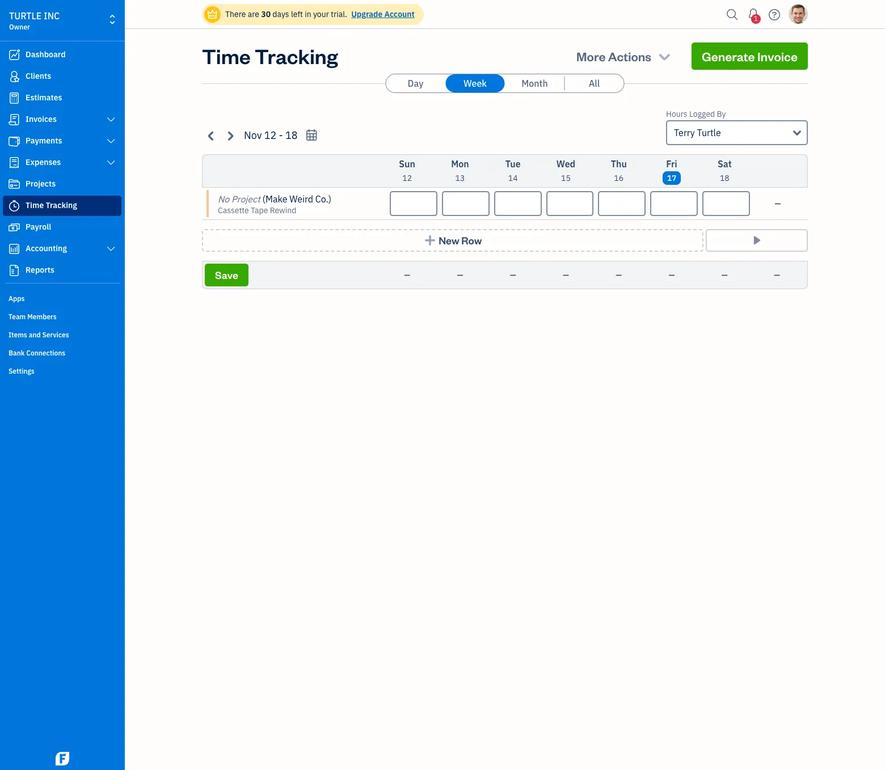 Task type: locate. For each thing, give the bounding box(es) containing it.
clients
[[26, 71, 51, 81]]

12
[[264, 129, 277, 142], [403, 173, 412, 183]]

money image
[[7, 222, 21, 233]]

1 horizontal spatial 12
[[403, 173, 412, 183]]

1 horizontal spatial duration text field
[[598, 191, 646, 216]]

week link
[[446, 74, 505, 93]]

projects
[[26, 179, 56, 189]]

duration text field down sat 18 at the right of page
[[703, 191, 750, 216]]

chevron large down image
[[106, 115, 116, 124]]

1 vertical spatial 12
[[403, 173, 412, 183]]

1 vertical spatial time
[[26, 200, 44, 211]]

1 vertical spatial time tracking
[[26, 200, 77, 211]]

chevron large down image for payments
[[106, 137, 116, 146]]

Duration text field
[[390, 191, 437, 216], [598, 191, 646, 216], [651, 191, 698, 216]]

sun 12
[[399, 158, 415, 183]]

time inside main element
[[26, 200, 44, 211]]

duration text field down 15
[[546, 191, 594, 216]]

time tracking down 'projects' link
[[26, 200, 77, 211]]

tracking down 'projects' link
[[46, 200, 77, 211]]

3 chevron large down image from the top
[[106, 245, 116, 254]]

tracking
[[255, 43, 338, 69], [46, 200, 77, 211]]

time down there
[[202, 43, 251, 69]]

0 vertical spatial chevron large down image
[[106, 137, 116, 146]]

thu
[[611, 158, 627, 170]]

items and services link
[[3, 326, 121, 343]]

2 chevron large down image from the top
[[106, 158, 116, 167]]

sun
[[399, 158, 415, 170]]

dashboard link
[[3, 45, 121, 65]]

time tracking down 30
[[202, 43, 338, 69]]

bank connections
[[9, 349, 65, 358]]

1 horizontal spatial time tracking
[[202, 43, 338, 69]]

payment image
[[7, 136, 21, 147]]

payroll
[[26, 222, 51, 232]]

generate invoice button
[[692, 43, 808, 70]]

hours
[[666, 109, 688, 119]]

12 left -
[[264, 129, 277, 142]]

1 horizontal spatial time
[[202, 43, 251, 69]]

18 right -
[[285, 129, 298, 142]]

trial.
[[331, 9, 347, 19]]

18 down sat on the top right of page
[[720, 173, 730, 183]]

1 chevron large down image from the top
[[106, 137, 116, 146]]

duration text field down 13
[[442, 191, 490, 216]]

0 vertical spatial 12
[[264, 129, 277, 142]]

month
[[522, 78, 548, 89]]

time
[[202, 43, 251, 69], [26, 200, 44, 211]]

16
[[614, 173, 624, 183]]

save
[[215, 268, 238, 281]]

duration text field down sun 12
[[390, 191, 437, 216]]

new row
[[439, 234, 482, 247]]

14
[[508, 173, 518, 183]]

Duration text field
[[442, 191, 490, 216], [494, 191, 542, 216], [546, 191, 594, 216], [703, 191, 750, 216]]

fri
[[666, 158, 678, 170]]

3 duration text field from the left
[[651, 191, 698, 216]]

expenses link
[[3, 153, 121, 173]]

)
[[328, 194, 332, 205]]

invoices link
[[3, 110, 121, 130]]

days
[[273, 9, 289, 19]]

dashboard image
[[7, 49, 21, 61]]

18
[[285, 129, 298, 142], [720, 173, 730, 183]]

turtle
[[9, 10, 42, 22]]

2 horizontal spatial duration text field
[[651, 191, 698, 216]]

generate
[[702, 48, 755, 64]]

search image
[[724, 6, 742, 23]]

expense image
[[7, 157, 21, 169]]

time right 'timer' icon
[[26, 200, 44, 211]]

12 for sun
[[403, 173, 412, 183]]

logged
[[689, 109, 715, 119]]

fri 17
[[666, 158, 678, 183]]

there are 30 days left in your trial. upgrade account
[[225, 9, 415, 19]]

duration text field down 14
[[494, 191, 542, 216]]

0 horizontal spatial 12
[[264, 129, 277, 142]]

tracking down the left
[[255, 43, 338, 69]]

by
[[717, 109, 726, 119]]

estimates link
[[3, 88, 121, 108]]

chevron large down image inside payments link
[[106, 137, 116, 146]]

row
[[462, 234, 482, 247]]

chevron large down image inside accounting link
[[106, 245, 116, 254]]

0 horizontal spatial tracking
[[46, 200, 77, 211]]

0 vertical spatial tracking
[[255, 43, 338, 69]]

items and services
[[9, 331, 69, 339]]

1 horizontal spatial 18
[[720, 173, 730, 183]]

reports
[[26, 265, 54, 275]]

payments
[[26, 136, 62, 146]]

chevron large down image
[[106, 137, 116, 146], [106, 158, 116, 167], [106, 245, 116, 254]]

4 duration text field from the left
[[703, 191, 750, 216]]

actions
[[608, 48, 652, 64]]

1 vertical spatial chevron large down image
[[106, 158, 116, 167]]

terry turtle
[[674, 127, 721, 138]]

owner
[[9, 23, 30, 31]]

sat 18
[[718, 158, 732, 183]]

more actions button
[[566, 43, 683, 70]]

terry turtle button
[[666, 120, 808, 145]]

cassette
[[218, 205, 249, 216]]

and
[[29, 331, 41, 339]]

clients link
[[3, 66, 121, 87]]

reports link
[[3, 260, 121, 281]]

0 horizontal spatial duration text field
[[390, 191, 437, 216]]

duration text field down 17 in the right of the page
[[651, 191, 698, 216]]

hours logged by
[[666, 109, 726, 119]]

0 horizontal spatial time tracking
[[26, 200, 77, 211]]

1 horizontal spatial tracking
[[255, 43, 338, 69]]

report image
[[7, 265, 21, 276]]

tue 14
[[506, 158, 521, 183]]

team
[[9, 313, 26, 321]]

account
[[385, 9, 415, 19]]

tue
[[506, 158, 521, 170]]

inc
[[44, 10, 60, 22]]

0 horizontal spatial 18
[[285, 129, 298, 142]]

1 vertical spatial 18
[[720, 173, 730, 183]]

choose a date image
[[305, 129, 318, 142]]

12 inside sun 12
[[403, 173, 412, 183]]

items
[[9, 331, 27, 339]]

client image
[[7, 71, 21, 82]]

left
[[291, 9, 303, 19]]

estimates
[[26, 93, 62, 103]]

-
[[279, 129, 283, 142]]

all
[[589, 78, 600, 89]]

more
[[577, 48, 606, 64]]

0 horizontal spatial time
[[26, 200, 44, 211]]

services
[[42, 331, 69, 339]]

—
[[775, 199, 781, 209], [404, 270, 410, 280], [457, 270, 463, 280], [510, 270, 516, 280], [563, 270, 569, 280], [616, 270, 622, 280], [669, 270, 675, 280], [722, 270, 728, 280], [774, 270, 780, 280]]

apps
[[9, 295, 25, 303]]

save button
[[205, 264, 249, 287]]

0 vertical spatial time
[[202, 43, 251, 69]]

1 vertical spatial tracking
[[46, 200, 77, 211]]

month link
[[505, 74, 564, 93]]

2 vertical spatial chevron large down image
[[106, 245, 116, 254]]

12 down sun
[[403, 173, 412, 183]]

wed 15
[[557, 158, 576, 183]]

accounting
[[26, 243, 67, 254]]

duration text field down 16 at the right of the page
[[598, 191, 646, 216]]

time tracking
[[202, 43, 338, 69], [26, 200, 77, 211]]

go to help image
[[766, 6, 784, 23]]

dashboard
[[26, 49, 66, 60]]

are
[[248, 9, 259, 19]]

sat
[[718, 158, 732, 170]]



Task type: describe. For each thing, give the bounding box(es) containing it.
upgrade
[[351, 9, 383, 19]]

more actions
[[577, 48, 652, 64]]

plus image
[[424, 235, 437, 246]]

previous week image
[[205, 129, 218, 142]]

project image
[[7, 179, 21, 190]]

co.
[[315, 194, 328, 205]]

make
[[266, 194, 287, 205]]

13
[[455, 173, 465, 183]]

mon 13
[[451, 158, 469, 183]]

terry
[[674, 127, 695, 138]]

bank
[[9, 349, 25, 358]]

there
[[225, 9, 246, 19]]

timer image
[[7, 200, 21, 212]]

freshbooks image
[[53, 753, 72, 766]]

2 duration text field from the left
[[598, 191, 646, 216]]

time tracking link
[[3, 196, 121, 216]]

invoice
[[758, 48, 798, 64]]

wed
[[557, 158, 576, 170]]

expenses
[[26, 157, 61, 167]]

nov
[[244, 129, 262, 142]]

(
[[263, 194, 266, 205]]

no project ( make weird co. ) cassette tape rewind
[[218, 194, 332, 216]]

team members
[[9, 313, 57, 321]]

time tracking inside main element
[[26, 200, 77, 211]]

team members link
[[3, 308, 121, 325]]

invoice image
[[7, 114, 21, 125]]

generate invoice
[[702, 48, 798, 64]]

accounting link
[[3, 239, 121, 259]]

0 vertical spatial time tracking
[[202, 43, 338, 69]]

weird
[[290, 194, 313, 205]]

chevron large down image for expenses
[[106, 158, 116, 167]]

bank connections link
[[3, 344, 121, 362]]

next week image
[[224, 129, 237, 142]]

invoices
[[26, 114, 57, 124]]

2 duration text field from the left
[[494, 191, 542, 216]]

18 inside sat 18
[[720, 173, 730, 183]]

1 duration text field from the left
[[390, 191, 437, 216]]

settings link
[[3, 363, 121, 380]]

main element
[[0, 0, 153, 771]]

tracking inside main element
[[46, 200, 77, 211]]

chevrondown image
[[657, 48, 673, 64]]

chart image
[[7, 243, 21, 255]]

12 for nov
[[264, 129, 277, 142]]

thu 16
[[611, 158, 627, 183]]

projects link
[[3, 174, 121, 195]]

day
[[408, 78, 424, 89]]

nov 12 - 18
[[244, 129, 298, 142]]

no
[[218, 194, 229, 205]]

start timer image
[[751, 235, 764, 246]]

0 vertical spatial 18
[[285, 129, 298, 142]]

crown image
[[207, 8, 218, 20]]

3 duration text field from the left
[[546, 191, 594, 216]]

day link
[[386, 74, 445, 93]]

members
[[27, 313, 57, 321]]

settings
[[9, 367, 35, 376]]

turtle
[[697, 127, 721, 138]]

week
[[464, 78, 487, 89]]

mon
[[451, 158, 469, 170]]

chevron large down image for accounting
[[106, 245, 116, 254]]

all link
[[565, 74, 624, 93]]

project
[[232, 194, 260, 205]]

payments link
[[3, 131, 121, 152]]

turtle inc owner
[[9, 10, 60, 31]]

new
[[439, 234, 460, 247]]

30
[[261, 9, 271, 19]]

estimate image
[[7, 93, 21, 104]]

1
[[754, 14, 758, 23]]

connections
[[26, 349, 65, 358]]

payroll link
[[3, 217, 121, 238]]

tape
[[251, 205, 268, 216]]

1 button
[[745, 3, 763, 26]]

1 duration text field from the left
[[442, 191, 490, 216]]

15
[[561, 173, 571, 183]]

rewind
[[270, 205, 296, 216]]



Task type: vqa. For each thing, say whether or not it's contained in the screenshot.


